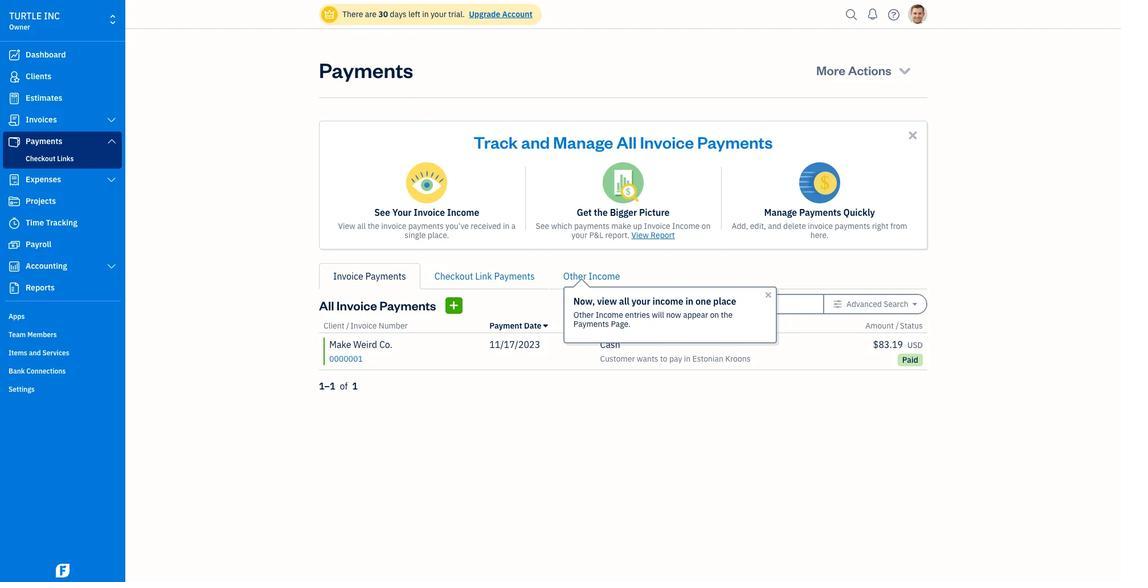 Task type: describe. For each thing, give the bounding box(es) containing it.
client
[[324, 321, 344, 331]]

1 horizontal spatial view
[[631, 230, 649, 240]]

see your invoice income image
[[406, 162, 447, 203]]

invoice payments link
[[319, 263, 420, 289]]

payments link
[[3, 132, 122, 152]]

page.
[[611, 319, 631, 329]]

weird
[[353, 339, 377, 350]]

view
[[597, 296, 617, 307]]

income inside other income link
[[589, 271, 620, 282]]

0000001
[[329, 354, 363, 364]]

the inside see your invoice income view all the invoice payments you've received in a single place.
[[368, 221, 379, 231]]

amount / status
[[865, 321, 923, 331]]

are
[[365, 9, 377, 19]]

search
[[884, 299, 908, 309]]

report
[[651, 230, 675, 240]]

payments for income
[[408, 221, 444, 231]]

close image
[[906, 129, 919, 142]]

single
[[405, 230, 426, 240]]

the inside now, view all your income in one place other income entries will now appear on the payments page.
[[721, 310, 733, 320]]

team
[[9, 330, 26, 339]]

caretdown image
[[913, 300, 917, 309]]

track and manage all invoice payments
[[474, 131, 773, 153]]

date
[[524, 321, 541, 331]]

turtle inc owner
[[9, 10, 60, 31]]

items
[[9, 349, 27, 357]]

on inside now, view all your income in one place other income entries will now appear on the payments page.
[[710, 310, 719, 320]]

received
[[471, 221, 501, 231]]

checkout for checkout links
[[26, 154, 55, 163]]

main element
[[0, 0, 154, 582]]

dashboard
[[26, 50, 66, 60]]

all inside now, view all your income in one place other income entries will now appear on the payments page.
[[619, 296, 630, 307]]

get the bigger picture image
[[603, 162, 644, 203]]

0 horizontal spatial your
[[431, 9, 447, 19]]

actions
[[848, 62, 892, 78]]

payment
[[490, 321, 522, 331]]

0 horizontal spatial manage
[[553, 131, 613, 153]]

clients
[[26, 71, 51, 81]]

more actions
[[816, 62, 892, 78]]

items and services
[[9, 349, 69, 357]]

invoice payments
[[333, 271, 406, 282]]

get
[[577, 207, 592, 218]]

track
[[474, 131, 518, 153]]

estonian
[[692, 354, 723, 364]]

a
[[511, 221, 516, 231]]

/ for internal
[[619, 321, 622, 331]]

0000001 link
[[329, 353, 363, 364]]

payments inside now, view all your income in one place other income entries will now appear on the payments page.
[[574, 319, 609, 329]]

link
[[475, 271, 492, 282]]

right
[[872, 221, 889, 231]]

trial.
[[448, 9, 465, 19]]

accounting
[[26, 261, 67, 271]]

advanced search button
[[824, 295, 926, 313]]

apps link
[[3, 308, 122, 325]]

search image
[[843, 6, 861, 23]]

now,
[[574, 296, 595, 307]]

bigger
[[610, 207, 637, 218]]

one
[[696, 296, 711, 307]]

0 vertical spatial the
[[594, 207, 608, 218]]

there
[[342, 9, 363, 19]]

projects link
[[3, 191, 122, 212]]

payments inside manage payments quickly add, edit, and delete invoice payments right from here.
[[799, 207, 841, 218]]

wants
[[637, 354, 658, 364]]

bank connections
[[9, 367, 66, 375]]

$83.19
[[873, 339, 903, 350]]

time tracking
[[26, 218, 77, 228]]

1–1
[[319, 381, 335, 392]]

edit,
[[750, 221, 766, 231]]

services
[[42, 349, 69, 357]]

upgrade account link
[[467, 9, 533, 19]]

settings
[[9, 385, 35, 394]]

bank connections link
[[3, 362, 122, 379]]

manage payments quickly image
[[799, 162, 840, 203]]

in for now,
[[686, 296, 693, 307]]

time tracking link
[[3, 213, 122, 234]]

now
[[666, 310, 681, 320]]

get the bigger picture
[[577, 207, 670, 218]]

timer image
[[7, 218, 21, 229]]

all inside see your invoice income view all the invoice payments you've received in a single place.
[[357, 221, 366, 231]]

advanced search
[[847, 299, 908, 309]]

chevron large down image
[[106, 116, 117, 125]]

payments inside main element
[[26, 136, 62, 146]]

checkout links
[[26, 154, 74, 163]]

invoice inside see which payments make up invoice income on your p&l report.
[[644, 221, 670, 231]]

report.
[[605, 230, 630, 240]]

advanced
[[847, 299, 882, 309]]

settings link
[[3, 381, 122, 398]]

to
[[660, 354, 667, 364]]

and inside manage payments quickly add, edit, and delete invoice payments right from here.
[[768, 221, 781, 231]]

will
[[652, 310, 664, 320]]

number
[[379, 321, 408, 331]]

entries
[[625, 310, 650, 320]]

amount
[[865, 321, 894, 331]]

other inside now, view all your income in one place other income entries will now appear on the payments page.
[[574, 310, 594, 320]]

make
[[611, 221, 631, 231]]

manage inside manage payments quickly add, edit, and delete invoice payments right from here.
[[764, 207, 797, 218]]

left
[[408, 9, 420, 19]]

payment date
[[490, 321, 541, 331]]

invoices link
[[3, 110, 122, 130]]

add,
[[732, 221, 748, 231]]

see which payments make up invoice income on your p&l report.
[[536, 221, 711, 240]]

quickly
[[843, 207, 875, 218]]

delete
[[783, 221, 806, 231]]

chart image
[[7, 261, 21, 272]]

expense image
[[7, 174, 21, 186]]

kroons
[[725, 354, 751, 364]]

view report
[[631, 230, 675, 240]]

estimates link
[[3, 88, 122, 109]]

estimate image
[[7, 93, 21, 104]]

Search text field
[[702, 295, 805, 313]]

11/17/2023
[[490, 339, 540, 350]]

p&l
[[589, 230, 603, 240]]



Task type: locate. For each thing, give the bounding box(es) containing it.
1 payments from the left
[[408, 221, 444, 231]]

in
[[422, 9, 429, 19], [503, 221, 510, 231], [686, 296, 693, 307], [684, 354, 691, 364]]

picture
[[639, 207, 670, 218]]

1 horizontal spatial /
[[619, 321, 622, 331]]

your left p&l
[[572, 230, 587, 240]]

see for your
[[374, 207, 390, 218]]

chevron large down image
[[106, 137, 117, 146], [106, 175, 117, 185], [106, 262, 117, 271]]

the
[[594, 207, 608, 218], [368, 221, 379, 231], [721, 310, 733, 320]]

your inside now, view all your income in one place other income entries will now appear on the payments page.
[[632, 296, 650, 307]]

and right edit,
[[768, 221, 781, 231]]

1 vertical spatial other
[[574, 310, 594, 320]]

income inside see which payments make up invoice income on your p&l report.
[[672, 221, 700, 231]]

and
[[521, 131, 550, 153], [768, 221, 781, 231], [29, 349, 41, 357]]

on left add, at the right
[[702, 221, 711, 231]]

payments inside see which payments make up invoice income on your p&l report.
[[574, 221, 610, 231]]

usd
[[907, 340, 923, 350]]

1 horizontal spatial all
[[617, 131, 637, 153]]

upgrade
[[469, 9, 500, 19]]

income up type button
[[596, 310, 623, 320]]

cash customer wants to pay in estonian kroons
[[600, 339, 751, 364]]

income
[[653, 296, 683, 307]]

income up view
[[589, 271, 620, 282]]

amount button
[[865, 321, 894, 331]]

here.
[[810, 230, 829, 240]]

/ for invoice
[[346, 321, 349, 331]]

your inside see which payments make up invoice income on your p&l report.
[[572, 230, 587, 240]]

view
[[338, 221, 355, 231], [631, 230, 649, 240]]

0 horizontal spatial all
[[357, 221, 366, 231]]

see inside see which payments make up invoice income on your p&l report.
[[536, 221, 549, 231]]

see left "your"
[[374, 207, 390, 218]]

0 horizontal spatial invoice
[[381, 221, 406, 231]]

invoice right delete at the right top of the page
[[808, 221, 833, 231]]

in left the a
[[503, 221, 510, 231]]

payments down "your"
[[408, 221, 444, 231]]

invoice for your
[[381, 221, 406, 231]]

from
[[891, 221, 907, 231]]

the right get
[[594, 207, 608, 218]]

place
[[713, 296, 736, 307]]

0 horizontal spatial view
[[338, 221, 355, 231]]

your up entries
[[632, 296, 650, 307]]

0 horizontal spatial see
[[374, 207, 390, 218]]

crown image
[[324, 8, 336, 20]]

manage
[[553, 131, 613, 153], [764, 207, 797, 218]]

1 horizontal spatial all
[[619, 296, 630, 307]]

in inside see your invoice income view all the invoice payments you've received in a single place.
[[503, 221, 510, 231]]

/ for status
[[896, 321, 899, 331]]

appear
[[683, 310, 708, 320]]

in inside now, view all your income in one place other income entries will now appear on the payments page.
[[686, 296, 693, 307]]

1 horizontal spatial see
[[536, 221, 549, 231]]

2 chevron large down image from the top
[[106, 175, 117, 185]]

1 vertical spatial all
[[319, 297, 334, 313]]

checkout for checkout link payments
[[435, 271, 473, 282]]

1 vertical spatial checkout
[[435, 271, 473, 282]]

1 chevron large down image from the top
[[106, 137, 117, 146]]

co.
[[379, 339, 392, 350]]

3 / from the left
[[896, 321, 899, 331]]

0 vertical spatial other
[[563, 271, 586, 282]]

all up get the bigger picture
[[617, 131, 637, 153]]

in right pay
[[684, 354, 691, 364]]

and for manage
[[521, 131, 550, 153]]

other income link
[[549, 263, 634, 289]]

1
[[352, 381, 358, 392]]

0 vertical spatial all
[[357, 221, 366, 231]]

1 horizontal spatial the
[[594, 207, 608, 218]]

accounting link
[[3, 256, 122, 277]]

payment date button
[[490, 321, 548, 331]]

report image
[[7, 283, 21, 294]]

1 vertical spatial on
[[710, 310, 719, 320]]

status
[[900, 321, 923, 331]]

more actions button
[[806, 56, 923, 84]]

0 vertical spatial your
[[431, 9, 447, 19]]

1 vertical spatial and
[[768, 221, 781, 231]]

1 vertical spatial the
[[368, 221, 379, 231]]

chevron large down image for payments
[[106, 137, 117, 146]]

client image
[[7, 71, 21, 83]]

notifications image
[[864, 3, 882, 26]]

of
[[340, 381, 348, 392]]

2 invoice from the left
[[808, 221, 833, 231]]

close image
[[764, 291, 773, 300]]

view right make
[[631, 230, 649, 240]]

invoice down "your"
[[381, 221, 406, 231]]

1 vertical spatial manage
[[764, 207, 797, 218]]

view inside see your invoice income view all the invoice payments you've received in a single place.
[[338, 221, 355, 231]]

checkout up add a new payment icon
[[435, 271, 473, 282]]

payments down get
[[574, 221, 610, 231]]

income right up
[[672, 221, 700, 231]]

invoice inside see your invoice income view all the invoice payments you've received in a single place.
[[381, 221, 406, 231]]

2 horizontal spatial payments
[[835, 221, 870, 231]]

income inside see your invoice income view all the invoice payments you've received in a single place.
[[447, 207, 479, 218]]

0 vertical spatial and
[[521, 131, 550, 153]]

2 vertical spatial and
[[29, 349, 41, 357]]

and inside main element
[[29, 349, 41, 357]]

settings image
[[833, 300, 842, 309]]

and for services
[[29, 349, 41, 357]]

clients link
[[3, 67, 122, 87]]

on down place on the right bottom of the page
[[710, 310, 719, 320]]

links
[[57, 154, 74, 163]]

1 horizontal spatial checkout
[[435, 271, 473, 282]]

chevron large down image inside payments link
[[106, 137, 117, 146]]

1 horizontal spatial manage
[[764, 207, 797, 218]]

0 horizontal spatial all
[[319, 297, 334, 313]]

0 vertical spatial checkout
[[26, 154, 55, 163]]

tracking
[[46, 218, 77, 228]]

reports
[[26, 283, 55, 293]]

1 horizontal spatial payments
[[574, 221, 610, 231]]

other income
[[563, 271, 620, 282]]

type / internal notes
[[600, 321, 675, 331]]

invoices
[[26, 115, 57, 125]]

invoice inside see your invoice income view all the invoice payments you've received in a single place.
[[414, 207, 445, 218]]

the down place on the right bottom of the page
[[721, 310, 733, 320]]

chevron large down image for expenses
[[106, 175, 117, 185]]

make
[[329, 339, 351, 350]]

project image
[[7, 196, 21, 207]]

1 vertical spatial all
[[619, 296, 630, 307]]

turtle
[[9, 10, 42, 22]]

caretdown image
[[543, 321, 548, 330]]

chevrondown image
[[897, 62, 913, 78]]

2 payments from the left
[[574, 221, 610, 231]]

0 horizontal spatial checkout
[[26, 154, 55, 163]]

payments
[[319, 56, 413, 83], [697, 131, 773, 153], [26, 136, 62, 146], [799, 207, 841, 218], [365, 271, 406, 282], [494, 271, 535, 282], [380, 297, 436, 313], [574, 319, 609, 329]]

income
[[447, 207, 479, 218], [672, 221, 700, 231], [589, 271, 620, 282], [596, 310, 623, 320]]

expenses link
[[3, 170, 122, 190]]

on
[[702, 221, 711, 231], [710, 310, 719, 320]]

internal
[[623, 321, 652, 331]]

your left trial.
[[431, 9, 447, 19]]

1 vertical spatial see
[[536, 221, 549, 231]]

1 horizontal spatial your
[[572, 230, 587, 240]]

chevron large down image down chevron large down image
[[106, 137, 117, 146]]

chevron large down image down checkout links link
[[106, 175, 117, 185]]

0 horizontal spatial /
[[346, 321, 349, 331]]

apps
[[9, 312, 25, 321]]

other up "now," on the bottom of page
[[563, 271, 586, 282]]

2 / from the left
[[619, 321, 622, 331]]

chevron large down image for accounting
[[106, 262, 117, 271]]

1 vertical spatial chevron large down image
[[106, 175, 117, 185]]

1 horizontal spatial invoice
[[808, 221, 833, 231]]

account
[[502, 9, 533, 19]]

0 vertical spatial on
[[702, 221, 711, 231]]

2 horizontal spatial /
[[896, 321, 899, 331]]

payments for add,
[[835, 221, 870, 231]]

all up invoice payments
[[357, 221, 366, 231]]

cash
[[600, 339, 620, 350]]

members
[[27, 330, 57, 339]]

in for there
[[422, 9, 429, 19]]

2 vertical spatial your
[[632, 296, 650, 307]]

in for cash
[[684, 354, 691, 364]]

2 vertical spatial chevron large down image
[[106, 262, 117, 271]]

2 horizontal spatial your
[[632, 296, 650, 307]]

payments inside manage payments quickly add, edit, and delete invoice payments right from here.
[[835, 221, 870, 231]]

estimates
[[26, 93, 62, 103]]

in right the left
[[422, 9, 429, 19]]

checkout up expenses
[[26, 154, 55, 163]]

all up client at the bottom left of page
[[319, 297, 334, 313]]

payment image
[[7, 136, 21, 148]]

checkout
[[26, 154, 55, 163], [435, 271, 473, 282]]

chevron large down image inside 'expenses' link
[[106, 175, 117, 185]]

/ right type button
[[619, 321, 622, 331]]

in left one at the bottom right
[[686, 296, 693, 307]]

invoice inside manage payments quickly add, edit, and delete invoice payments right from here.
[[808, 221, 833, 231]]

other down "now," on the bottom of page
[[574, 310, 594, 320]]

payroll
[[26, 239, 51, 250]]

checkout link payments
[[435, 271, 535, 282]]

see your invoice income view all the invoice payments you've received in a single place.
[[338, 207, 516, 240]]

/
[[346, 321, 349, 331], [619, 321, 622, 331], [896, 321, 899, 331]]

1 / from the left
[[346, 321, 349, 331]]

3 payments from the left
[[835, 221, 870, 231]]

place.
[[428, 230, 449, 240]]

items and services link
[[3, 344, 122, 361]]

and right track
[[521, 131, 550, 153]]

0 vertical spatial see
[[374, 207, 390, 218]]

all right view
[[619, 296, 630, 307]]

2 horizontal spatial and
[[768, 221, 781, 231]]

1 horizontal spatial and
[[521, 131, 550, 153]]

checkout inside checkout link payments link
[[435, 271, 473, 282]]

/ left status
[[896, 321, 899, 331]]

now, view all your income in one place other income entries will now appear on the payments page.
[[574, 296, 736, 329]]

all
[[357, 221, 366, 231], [619, 296, 630, 307]]

freshbooks image
[[54, 564, 72, 578]]

see
[[374, 207, 390, 218], [536, 221, 549, 231]]

chevron large down image down payroll link
[[106, 262, 117, 271]]

type
[[600, 321, 617, 331]]

the left single
[[368, 221, 379, 231]]

type button
[[600, 321, 617, 331]]

1 invoice from the left
[[381, 221, 406, 231]]

invoice for payments
[[808, 221, 833, 231]]

0 vertical spatial chevron large down image
[[106, 137, 117, 146]]

3 chevron large down image from the top
[[106, 262, 117, 271]]

paid
[[902, 355, 918, 365]]

0 horizontal spatial and
[[29, 349, 41, 357]]

see inside see your invoice income view all the invoice payments you've received in a single place.
[[374, 207, 390, 218]]

go to help image
[[885, 6, 903, 23]]

see for which
[[536, 221, 549, 231]]

0 vertical spatial all
[[617, 131, 637, 153]]

more
[[816, 62, 846, 78]]

2 horizontal spatial the
[[721, 310, 733, 320]]

income up the you've
[[447, 207, 479, 218]]

2 vertical spatial the
[[721, 310, 733, 320]]

up
[[633, 221, 642, 231]]

0 vertical spatial manage
[[553, 131, 613, 153]]

checkout link payments link
[[420, 263, 549, 289]]

reports link
[[3, 278, 122, 299]]

payments
[[408, 221, 444, 231], [574, 221, 610, 231], [835, 221, 870, 231]]

dashboard image
[[7, 50, 21, 61]]

dashboard link
[[3, 45, 122, 66]]

checkout inside checkout links link
[[26, 154, 55, 163]]

days
[[390, 9, 407, 19]]

pay
[[669, 354, 682, 364]]

make weird co. 0000001
[[329, 339, 392, 364]]

payments down quickly
[[835, 221, 870, 231]]

your
[[392, 207, 412, 218]]

payments inside see your invoice income view all the invoice payments you've received in a single place.
[[408, 221, 444, 231]]

0 horizontal spatial the
[[368, 221, 379, 231]]

add a new payment image
[[449, 298, 459, 312]]

in inside cash customer wants to pay in estonian kroons
[[684, 354, 691, 364]]

all invoice payments
[[319, 297, 436, 313]]

money image
[[7, 239, 21, 251]]

view up invoice payments
[[338, 221, 355, 231]]

on inside see which payments make up invoice income on your p&l report.
[[702, 221, 711, 231]]

0 horizontal spatial payments
[[408, 221, 444, 231]]

1–1 of 1
[[319, 381, 358, 392]]

income inside now, view all your income in one place other income entries will now appear on the payments page.
[[596, 310, 623, 320]]

/ right client at the bottom left of page
[[346, 321, 349, 331]]

see left which
[[536, 221, 549, 231]]

invoice image
[[7, 115, 21, 126]]

checkout links link
[[5, 152, 120, 166]]

1 vertical spatial your
[[572, 230, 587, 240]]

and right items
[[29, 349, 41, 357]]



Task type: vqa. For each thing, say whether or not it's contained in the screenshot.
Previous image
no



